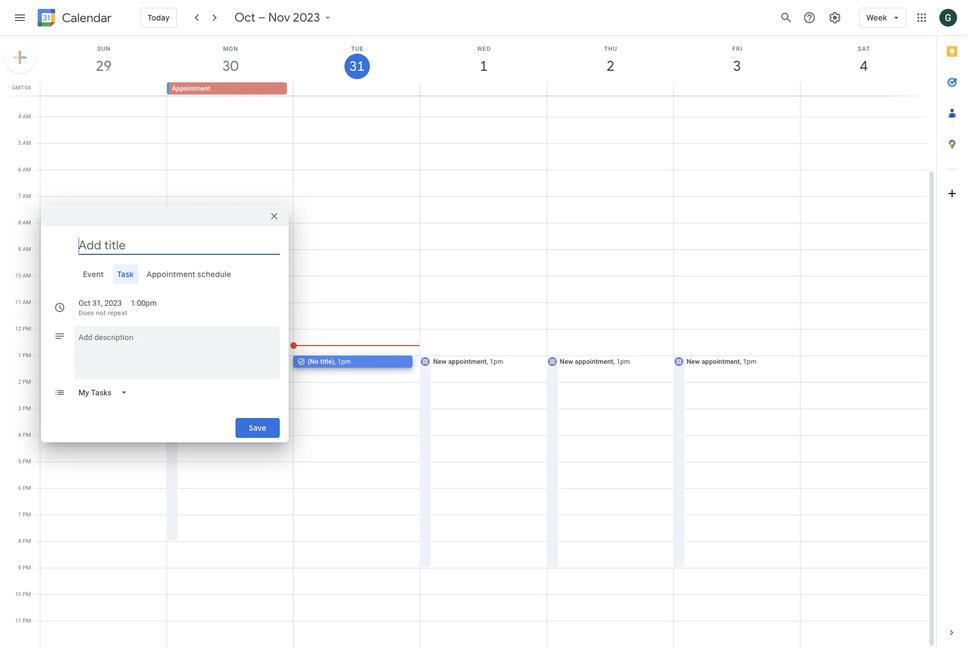 Task type: vqa. For each thing, say whether or not it's contained in the screenshot.
appointment
yes



Task type: describe. For each thing, give the bounding box(es) containing it.
2 new from the left
[[560, 358, 573, 366]]

5 pm
[[18, 459, 31, 465]]

1pm inside cell
[[338, 358, 351, 366]]

calendar
[[62, 10, 112, 26]]

2 appointment from the left
[[575, 358, 613, 366]]

9 for 9 am
[[18, 246, 21, 252]]

3 link
[[725, 54, 750, 79]]

repeat
[[108, 309, 127, 317]]

not
[[96, 309, 106, 317]]

8 pm
[[18, 538, 31, 544]]

gmt-
[[12, 85, 25, 91]]

tue 31
[[349, 45, 364, 75]]

6 for 6 pm
[[18, 485, 21, 491]]

appointment for appointment schedule
[[147, 269, 196, 279]]

wed
[[477, 45, 491, 53]]

am for 10 am
[[23, 273, 31, 279]]

10 am
[[15, 273, 31, 279]]

Add title text field
[[79, 237, 280, 254]]

3 appointment from the left
[[702, 358, 740, 366]]

4 pm
[[18, 432, 31, 438]]

task button
[[113, 264, 138, 284]]

task
[[117, 269, 134, 279]]

6 pm
[[18, 485, 31, 491]]

event button
[[79, 264, 108, 284]]

2 1pm from the left
[[490, 358, 503, 366]]

thu 2
[[604, 45, 618, 75]]

event
[[83, 269, 104, 279]]

6 for 6 am
[[18, 166, 21, 173]]

3 , from the left
[[613, 358, 615, 366]]

11 for 11 am
[[15, 299, 21, 305]]

grid containing 29
[[0, 11, 936, 648]]

am for 6 am
[[23, 166, 31, 173]]

7 for 7 pm
[[18, 512, 21, 518]]

1 horizontal spatial tab list
[[937, 36, 967, 617]]

8 am
[[18, 220, 31, 226]]

appointment row
[[35, 82, 936, 96]]

pm for 10 pm
[[23, 591, 31, 597]]

04
[[25, 85, 31, 91]]

5 am
[[18, 140, 31, 146]]

3 inside fri 3
[[733, 57, 741, 75]]

am for 8 am
[[23, 220, 31, 226]]

pm for 11 pm
[[23, 618, 31, 624]]

today button
[[140, 4, 177, 31]]

fri 3
[[733, 45, 743, 75]]

7 pm
[[18, 512, 31, 518]]

6 am
[[18, 166, 31, 173]]

main drawer image
[[13, 11, 27, 24]]

am for 11 am
[[23, 299, 31, 305]]

11 am
[[15, 299, 31, 305]]

9 am
[[18, 246, 31, 252]]

29
[[95, 57, 111, 75]]

1 new appointment , 1pm from the left
[[433, 358, 503, 366]]

sun
[[97, 45, 111, 53]]

4 for 4 pm
[[18, 432, 21, 438]]

row containing (no title)
[[35, 11, 928, 648]]

1 vertical spatial 2
[[18, 379, 21, 385]]

30 link
[[218, 54, 243, 79]]

4 am
[[18, 113, 31, 119]]

2 new appointment , 1pm from the left
[[560, 358, 630, 366]]

pm for 2 pm
[[23, 379, 31, 385]]

3 pm
[[18, 405, 31, 412]]

31
[[349, 58, 364, 75]]

nov
[[268, 10, 290, 25]]

settings menu image
[[829, 11, 842, 24]]

4 , from the left
[[740, 358, 742, 366]]

1 vertical spatial 1
[[18, 352, 21, 358]]

8 for 8 am
[[18, 220, 21, 226]]

appointment schedule button
[[142, 264, 236, 284]]

3 new from the left
[[687, 358, 700, 366]]

pm for 12 pm
[[23, 326, 31, 332]]

pm for 4 pm
[[23, 432, 31, 438]]

0 vertical spatial 2023
[[293, 10, 320, 25]]

pm for 3 pm
[[23, 405, 31, 412]]

appointment for appointment
[[172, 85, 210, 92]]

Add description text field
[[74, 331, 280, 370]]

1 link
[[471, 54, 497, 79]]

does not repeat
[[79, 309, 127, 317]]

–
[[258, 10, 265, 25]]

10 pm
[[15, 591, 31, 597]]

11 pm
[[15, 618, 31, 624]]



Task type: locate. For each thing, give the bounding box(es) containing it.
30
[[222, 57, 238, 75]]

am
[[23, 113, 31, 119], [23, 140, 31, 146], [23, 166, 31, 173], [23, 193, 31, 199], [23, 220, 31, 226], [23, 246, 31, 252], [23, 273, 31, 279], [23, 299, 31, 305]]

1 appointment from the left
[[448, 358, 487, 366]]

sun 29
[[95, 45, 111, 75]]

3 new appointment , 1pm from the left
[[687, 358, 757, 366]]

appointment
[[172, 85, 210, 92], [147, 269, 196, 279]]

10 for 10 pm
[[15, 591, 21, 597]]

cell containing (no title)
[[290, 11, 421, 648]]

1 horizontal spatial new
[[560, 358, 573, 366]]

calendar element
[[35, 7, 112, 31]]

1 down "wed"
[[479, 57, 487, 75]]

2 , from the left
[[487, 358, 488, 366]]

am for 7 am
[[23, 193, 31, 199]]

3 down fri at the top right
[[733, 57, 741, 75]]

oct
[[234, 10, 255, 25], [79, 298, 90, 307]]

5 am from the top
[[23, 220, 31, 226]]

0 horizontal spatial tab list
[[50, 264, 280, 284]]

(no
[[308, 358, 319, 366]]

8 down 7 pm
[[18, 538, 21, 544]]

sat
[[858, 45, 871, 53]]

9 up 10 am
[[18, 246, 21, 252]]

1 9 from the top
[[18, 246, 21, 252]]

11 down 10 pm
[[15, 618, 21, 624]]

0 horizontal spatial new
[[433, 358, 447, 366]]

2 vertical spatial 4
[[18, 432, 21, 438]]

2 pm
[[18, 379, 31, 385]]

11 pm from the top
[[23, 591, 31, 597]]

1 5 from the top
[[18, 140, 21, 146]]

0 vertical spatial 6
[[18, 166, 21, 173]]

tue
[[351, 45, 364, 53]]

9
[[18, 246, 21, 252], [18, 565, 21, 571]]

4 pm from the top
[[23, 405, 31, 412]]

appointment
[[448, 358, 487, 366], [575, 358, 613, 366], [702, 358, 740, 366]]

7
[[18, 193, 21, 199], [18, 512, 21, 518]]

today
[[148, 13, 170, 23]]

0 vertical spatial appointment
[[172, 85, 210, 92]]

0 horizontal spatial 2
[[18, 379, 21, 385]]

pm up 7 pm
[[23, 485, 31, 491]]

2 horizontal spatial new appointment , 1pm
[[687, 358, 757, 366]]

pm for 1 pm
[[23, 352, 31, 358]]

5 for 5 pm
[[18, 459, 21, 465]]

10 up 11 pm
[[15, 591, 21, 597]]

oct 31, 2023
[[79, 298, 122, 307]]

31,
[[92, 298, 103, 307]]

pm for 7 pm
[[23, 512, 31, 518]]

pm right 12
[[23, 326, 31, 332]]

am up 12 pm
[[23, 299, 31, 305]]

1 vertical spatial 7
[[18, 512, 21, 518]]

0 vertical spatial 1
[[479, 57, 487, 75]]

cell
[[40, 11, 167, 648], [166, 11, 294, 648], [290, 11, 421, 648], [420, 11, 547, 648], [546, 11, 674, 648], [673, 11, 801, 648], [801, 11, 928, 648], [40, 82, 167, 96], [294, 82, 420, 96], [420, 82, 547, 96], [547, 82, 674, 96], [674, 82, 800, 96], [800, 82, 927, 96]]

7 am
[[18, 193, 31, 199]]

1 , from the left
[[334, 358, 336, 366]]

1 new from the left
[[433, 358, 447, 366]]

oct for oct – nov 2023
[[234, 10, 255, 25]]

7 pm from the top
[[23, 485, 31, 491]]

am down 5 am
[[23, 166, 31, 173]]

1 vertical spatial 8
[[18, 538, 21, 544]]

2 horizontal spatial new
[[687, 358, 700, 366]]

5 pm from the top
[[23, 432, 31, 438]]

0 vertical spatial 10
[[15, 273, 21, 279]]

wed 1
[[477, 45, 491, 75]]

4 am from the top
[[23, 193, 31, 199]]

does
[[79, 309, 94, 317]]

7 up 8 pm
[[18, 512, 21, 518]]

am down 4 am
[[23, 140, 31, 146]]

pm down 3 pm
[[23, 432, 31, 438]]

pm up 8 pm
[[23, 512, 31, 518]]

8 am from the top
[[23, 299, 31, 305]]

0 horizontal spatial appointment
[[448, 358, 487, 366]]

6 up 7 pm
[[18, 485, 21, 491]]

pm
[[23, 326, 31, 332], [23, 352, 31, 358], [23, 379, 31, 385], [23, 405, 31, 412], [23, 432, 31, 438], [23, 459, 31, 465], [23, 485, 31, 491], [23, 512, 31, 518], [23, 538, 31, 544], [23, 565, 31, 571], [23, 591, 31, 597], [23, 618, 31, 624]]

1 am from the top
[[23, 113, 31, 119]]

8
[[18, 220, 21, 226], [18, 538, 21, 544]]

0 vertical spatial 3
[[733, 57, 741, 75]]

1 pm
[[18, 352, 31, 358]]

10 up 11 am
[[15, 273, 21, 279]]

4 down sat at the top right of page
[[860, 57, 867, 75]]

1 vertical spatial 11
[[15, 618, 21, 624]]

am down 7 am
[[23, 220, 31, 226]]

0 horizontal spatial 1
[[18, 352, 21, 358]]

1 vertical spatial 10
[[15, 591, 21, 597]]

2 9 from the top
[[18, 565, 21, 571]]

1 horizontal spatial 3
[[733, 57, 741, 75]]

9 pm
[[18, 565, 31, 571]]

grid
[[0, 11, 936, 648]]

6
[[18, 166, 21, 173], [18, 485, 21, 491]]

11 up 12
[[15, 299, 21, 305]]

4 link
[[852, 54, 877, 79]]

0 vertical spatial 9
[[18, 246, 21, 252]]

3 am from the top
[[23, 166, 31, 173]]

2
[[606, 57, 614, 75], [18, 379, 21, 385]]

mon
[[223, 45, 238, 53]]

6 pm from the top
[[23, 459, 31, 465]]

1 vertical spatial oct
[[79, 298, 90, 307]]

29 link
[[91, 54, 116, 79]]

1 horizontal spatial 1
[[479, 57, 487, 75]]

3 pm from the top
[[23, 379, 31, 385]]

thu
[[604, 45, 618, 53]]

1 vertical spatial 9
[[18, 565, 21, 571]]

1 8 from the top
[[18, 220, 21, 226]]

0 horizontal spatial 2023
[[105, 298, 122, 307]]

12 pm from the top
[[23, 618, 31, 624]]

appointment inside row
[[172, 85, 210, 92]]

new
[[433, 358, 447, 366], [560, 358, 573, 366], [687, 358, 700, 366]]

sat 4
[[858, 45, 871, 75]]

0 vertical spatial 4
[[860, 57, 867, 75]]

1 horizontal spatial oct
[[234, 10, 255, 25]]

0 vertical spatial 11
[[15, 299, 21, 305]]

2 5 from the top
[[18, 459, 21, 465]]

11 for 11 pm
[[15, 618, 21, 624]]

pm down 9 pm
[[23, 591, 31, 597]]

title)
[[320, 358, 334, 366]]

oct – nov 2023
[[234, 10, 320, 25]]

schedule
[[198, 269, 231, 279]]

oct for oct 31, 2023
[[79, 298, 90, 307]]

am for 4 am
[[23, 113, 31, 119]]

2 pm from the top
[[23, 352, 31, 358]]

10
[[15, 273, 21, 279], [15, 591, 21, 597]]

None field
[[74, 382, 136, 402]]

week
[[867, 13, 887, 23]]

0 horizontal spatial new appointment , 1pm
[[433, 358, 503, 366]]

0 horizontal spatial 3
[[18, 405, 21, 412]]

1 vertical spatial 2023
[[105, 298, 122, 307]]

oct – nov 2023 button
[[230, 10, 338, 25]]

8 for 8 pm
[[18, 538, 21, 544]]

1 horizontal spatial appointment
[[575, 358, 613, 366]]

1 inside wed 1
[[479, 57, 487, 75]]

appointment inside tab list
[[147, 269, 196, 279]]

2 up 3 pm
[[18, 379, 21, 385]]

0 vertical spatial 5
[[18, 140, 21, 146]]

6 down 5 am
[[18, 166, 21, 173]]

pm up 4 pm
[[23, 405, 31, 412]]

1 vertical spatial 4
[[18, 113, 21, 119]]

am for 5 am
[[23, 140, 31, 146]]

pm up 2 pm
[[23, 352, 31, 358]]

0 vertical spatial oct
[[234, 10, 255, 25]]

2023 right 'nov'
[[293, 10, 320, 25]]

am up 5 am
[[23, 113, 31, 119]]

2 horizontal spatial appointment
[[702, 358, 740, 366]]

appointment schedule
[[147, 269, 231, 279]]

tab list containing event
[[50, 264, 280, 284]]

2 inside 'thu 2'
[[606, 57, 614, 75]]

1 vertical spatial 6
[[18, 485, 21, 491]]

2023
[[293, 10, 320, 25], [105, 298, 122, 307]]

pm down 8 pm
[[23, 565, 31, 571]]

1 down 12
[[18, 352, 21, 358]]

12
[[15, 326, 21, 332]]

12 pm
[[15, 326, 31, 332]]

am down "8 am"
[[23, 246, 31, 252]]

5
[[18, 140, 21, 146], [18, 459, 21, 465]]

1 6 from the top
[[18, 166, 21, 173]]

4 down 3 pm
[[18, 432, 21, 438]]

2 6 from the top
[[18, 485, 21, 491]]

2 link
[[598, 54, 623, 79]]

4 up 5 am
[[18, 113, 21, 119]]

appointment button
[[169, 82, 287, 95]]

am down 6 am
[[23, 193, 31, 199]]

3 up 4 pm
[[18, 405, 21, 412]]

2 7 from the top
[[18, 512, 21, 518]]

week button
[[860, 4, 907, 31]]

1 vertical spatial 3
[[18, 405, 21, 412]]

10 pm from the top
[[23, 565, 31, 571]]

8 down 7 am
[[18, 220, 21, 226]]

1 vertical spatial appointment
[[147, 269, 196, 279]]

2 down the thu
[[606, 57, 614, 75]]

3 1pm from the left
[[617, 358, 630, 366]]

mon 30
[[222, 45, 238, 75]]

pm for 6 pm
[[23, 485, 31, 491]]

1 1pm from the left
[[338, 358, 351, 366]]

4 inside sat 4
[[860, 57, 867, 75]]

1 horizontal spatial 2023
[[293, 10, 320, 25]]

oct left –
[[234, 10, 255, 25]]

gmt-04
[[12, 85, 31, 91]]

calendar heading
[[60, 10, 112, 26]]

pm down 4 pm
[[23, 459, 31, 465]]

5 down 4 am
[[18, 140, 21, 146]]

7 for 7 am
[[18, 193, 21, 199]]

9 for 9 pm
[[18, 565, 21, 571]]

am for 9 am
[[23, 246, 31, 252]]

new appointment , 1pm
[[433, 358, 503, 366], [560, 358, 630, 366], [687, 358, 757, 366]]

0 vertical spatial 2
[[606, 57, 614, 75]]

0 horizontal spatial oct
[[79, 298, 90, 307]]

8 pm from the top
[[23, 512, 31, 518]]

2 11 from the top
[[15, 618, 21, 624]]

5 for 5 am
[[18, 140, 21, 146]]

2 8 from the top
[[18, 538, 21, 544]]

fri
[[733, 45, 743, 53]]

1 vertical spatial 5
[[18, 459, 21, 465]]

row
[[35, 11, 928, 648]]

1 11 from the top
[[15, 299, 21, 305]]

1pm
[[338, 358, 351, 366], [490, 358, 503, 366], [617, 358, 630, 366], [743, 358, 757, 366]]

2 10 from the top
[[15, 591, 21, 597]]

pm down 10 pm
[[23, 618, 31, 624]]

1 horizontal spatial 2
[[606, 57, 614, 75]]

9 pm from the top
[[23, 538, 31, 544]]

1 horizontal spatial new appointment , 1pm
[[560, 358, 630, 366]]

pm for 8 pm
[[23, 538, 31, 544]]

7 am from the top
[[23, 273, 31, 279]]

4
[[860, 57, 867, 75], [18, 113, 21, 119], [18, 432, 21, 438]]

pm for 5 pm
[[23, 459, 31, 465]]

1 pm from the top
[[23, 326, 31, 332]]

pm up 3 pm
[[23, 379, 31, 385]]

tab list
[[937, 36, 967, 617], [50, 264, 280, 284]]

4 for 4 am
[[18, 113, 21, 119]]

0 vertical spatial 8
[[18, 220, 21, 226]]

4 1pm from the left
[[743, 358, 757, 366]]

6 am from the top
[[23, 246, 31, 252]]

, inside cell
[[334, 358, 336, 366]]

2 am from the top
[[23, 140, 31, 146]]

pm down 7 pm
[[23, 538, 31, 544]]

1 10 from the top
[[15, 273, 21, 279]]

31 link
[[345, 54, 370, 79]]

11
[[15, 299, 21, 305], [15, 618, 21, 624]]

oct up does
[[79, 298, 90, 307]]

2023 up repeat
[[105, 298, 122, 307]]

5 down 4 pm
[[18, 459, 21, 465]]

1 7 from the top
[[18, 193, 21, 199]]

7 down 6 am
[[18, 193, 21, 199]]

1:00pm
[[131, 298, 157, 307]]

,
[[334, 358, 336, 366], [487, 358, 488, 366], [613, 358, 615, 366], [740, 358, 742, 366]]

0 vertical spatial 7
[[18, 193, 21, 199]]

pm for 9 pm
[[23, 565, 31, 571]]

9 up 10 pm
[[18, 565, 21, 571]]

1
[[479, 57, 487, 75], [18, 352, 21, 358]]

(no title) , 1pm
[[308, 358, 351, 366]]

3
[[733, 57, 741, 75], [18, 405, 21, 412]]

10 for 10 am
[[15, 273, 21, 279]]

am down 9 am
[[23, 273, 31, 279]]



